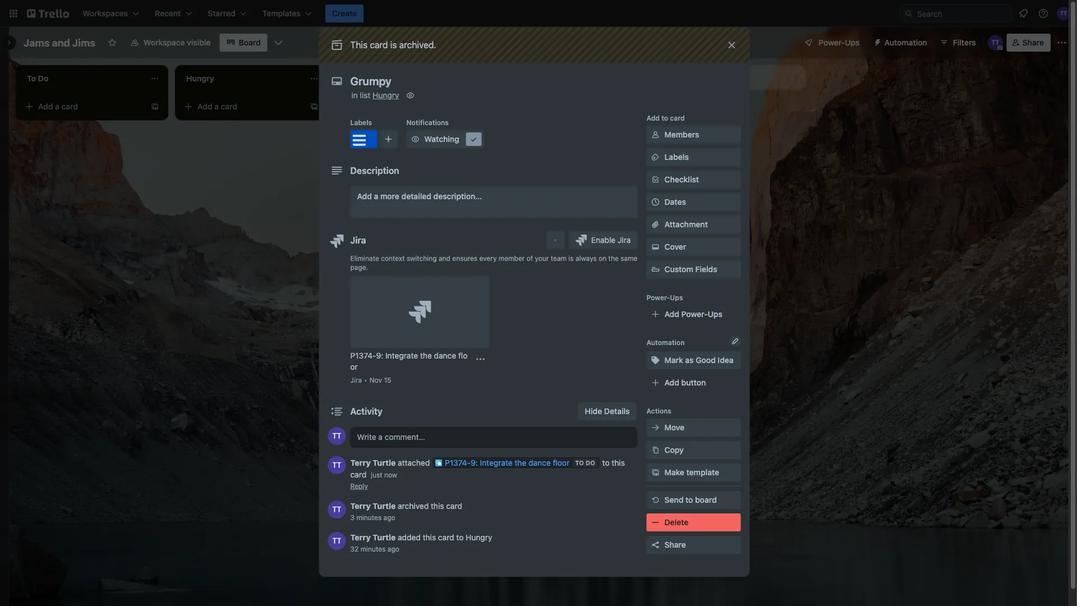 Task type: vqa. For each thing, say whether or not it's contained in the screenshot.
Stickers
no



Task type: locate. For each thing, give the bounding box(es) containing it.
0 vertical spatial turtle
[[373, 458, 396, 467]]

and left jims
[[52, 36, 70, 49]]

jams and jims
[[24, 36, 95, 49]]

customize views image
[[273, 37, 284, 48]]

sm image inside labels link
[[650, 152, 661, 163]]

2 horizontal spatial add a card
[[357, 102, 397, 111]]

to right added
[[456, 533, 464, 542]]

1 vertical spatial p1374-
[[445, 458, 471, 467]]

create from template… image
[[150, 102, 159, 111], [310, 102, 319, 111]]

hungry
[[373, 91, 399, 100], [466, 533, 492, 542]]

sm image inside send to board link
[[650, 494, 661, 506]]

flo
[[458, 351, 468, 360]]

2 add a card button from the left
[[180, 98, 305, 116]]

0 vertical spatial terry turtle (terryturtle) image
[[988, 35, 1004, 51]]

actions
[[647, 407, 672, 415]]

move
[[665, 423, 685, 432]]

2 horizontal spatial add a card button
[[339, 98, 465, 116]]

2 vertical spatial power-
[[682, 309, 708, 319]]

power-
[[819, 38, 845, 47], [647, 294, 670, 301], [682, 309, 708, 319]]

send
[[665, 495, 684, 505]]

sm image inside move link
[[650, 422, 661, 433]]

0 horizontal spatial add a card
[[38, 102, 78, 111]]

0 horizontal spatial share
[[665, 540, 686, 549]]

32
[[350, 545, 359, 553]]

is
[[390, 40, 397, 50], [569, 254, 574, 262]]

notifications
[[407, 118, 449, 126]]

template
[[687, 468, 719, 477]]

0 horizontal spatial labels
[[350, 118, 372, 126]]

2 turtle from the top
[[373, 501, 396, 511]]

in
[[352, 91, 358, 100]]

sm image inside automation button
[[869, 34, 885, 49]]

1 vertical spatial share button
[[647, 536, 741, 554]]

integrate for p1374-9: integrate the dance floor
[[480, 458, 513, 467]]

2 vertical spatial turtle
[[373, 533, 396, 542]]

1 vertical spatial labels
[[665, 152, 689, 162]]

share button
[[1007, 34, 1051, 52], [647, 536, 741, 554]]

to inside to this card
[[603, 458, 610, 467]]

sm image for checklist
[[650, 174, 661, 185]]

this inside terry turtle added this card to hungry 32 minutes ago
[[423, 533, 436, 542]]

to right "do"
[[603, 458, 610, 467]]

1 vertical spatial minutes
[[361, 545, 386, 553]]

1 horizontal spatial 9:
[[471, 458, 478, 467]]

1 horizontal spatial labels
[[665, 152, 689, 162]]

integrate down write a comment text box
[[480, 458, 513, 467]]

p1374- right attached
[[445, 458, 471, 467]]

0 vertical spatial is
[[390, 40, 397, 50]]

1 vertical spatial 9:
[[471, 458, 478, 467]]

0 horizontal spatial power-
[[647, 294, 670, 301]]

labels up checklist on the right top of the page
[[665, 152, 689, 162]]

enable
[[591, 235, 616, 245]]

0 horizontal spatial create from template… image
[[150, 102, 159, 111]]

ups up add power-ups at the bottom of page
[[670, 294, 683, 301]]

1 horizontal spatial and
[[439, 254, 451, 262]]

ago down added
[[388, 545, 399, 553]]

1 terry from the top
[[350, 458, 371, 467]]

0 vertical spatial minutes
[[357, 513, 382, 521]]

2 horizontal spatial the
[[609, 254, 619, 262]]

sm image for members
[[650, 129, 661, 140]]

1 horizontal spatial terry turtle (terryturtle) image
[[988, 35, 1004, 51]]

0 horizontal spatial ups
[[670, 294, 683, 301]]

0 vertical spatial power-ups
[[819, 38, 860, 47]]

terry inside terry turtle added this card to hungry 32 minutes ago
[[350, 533, 371, 542]]

1 horizontal spatial the
[[515, 458, 527, 467]]

p1374- for p1374-9: integrate the dance floor
[[445, 458, 471, 467]]

3 terry from the top
[[350, 533, 371, 542]]

terry turtle (terryturtle) image left 32
[[328, 532, 346, 550]]

9: up nov
[[376, 351, 383, 360]]

0 vertical spatial share button
[[1007, 34, 1051, 52]]

ups inside button
[[845, 38, 860, 47]]

the down write a comment text box
[[515, 458, 527, 467]]

ago inside terry turtle archived this card 3 minutes ago
[[384, 513, 395, 521]]

1 horizontal spatial automation
[[885, 38, 928, 47]]

sm image inside members link
[[650, 129, 661, 140]]

1 add a card from the left
[[38, 102, 78, 111]]

this right archived
[[431, 501, 444, 511]]

3 turtle from the top
[[373, 533, 396, 542]]

members
[[665, 130, 700, 139]]

add a more detailed description…
[[357, 192, 482, 201]]

sm image for watching
[[410, 134, 421, 145]]

2 vertical spatial the
[[515, 458, 527, 467]]

automation
[[885, 38, 928, 47], [647, 338, 685, 346]]

details
[[604, 407, 630, 416]]

primary element
[[0, 0, 1077, 27]]

sm image for automation
[[869, 34, 885, 49]]

enable jira button
[[569, 231, 638, 249]]

sm image left send
[[650, 494, 661, 506]]

0 vertical spatial hungry
[[373, 91, 399, 100]]

ago inside terry turtle added this card to hungry 32 minutes ago
[[388, 545, 399, 553]]

0 horizontal spatial terry turtle (terryturtle) image
[[328, 532, 346, 550]]

and
[[52, 36, 70, 49], [439, 254, 451, 262]]

1 horizontal spatial dance
[[529, 458, 551, 467]]

terry inside terry turtle archived this card 3 minutes ago
[[350, 501, 371, 511]]

color: blue, title: none image
[[350, 130, 377, 148]]

1 vertical spatial dance
[[529, 458, 551, 467]]

sm image left the mark
[[650, 355, 661, 366]]

this inside to this card
[[612, 458, 625, 467]]

sm image inside checklist link
[[650, 174, 661, 185]]

0 vertical spatial automation
[[885, 38, 928, 47]]

this right "do"
[[612, 458, 625, 467]]

1 vertical spatial and
[[439, 254, 451, 262]]

0 vertical spatial dance
[[434, 351, 456, 360]]

0 vertical spatial p1374-
[[350, 351, 376, 360]]

on
[[599, 254, 607, 262]]

sm image
[[405, 90, 416, 101], [650, 174, 661, 185], [650, 241, 661, 253], [650, 355, 661, 366], [650, 444, 661, 456], [650, 494, 661, 506], [650, 517, 661, 528]]

eliminate context switching and ensures every member of your team is always on the same page.
[[350, 254, 638, 271]]

1 create from template… image from the left
[[150, 102, 159, 111]]

the left flo
[[420, 351, 432, 360]]

as
[[685, 356, 694, 365]]

sm image inside make template link
[[650, 467, 661, 478]]

make template
[[665, 468, 719, 477]]

sm image left cover
[[650, 241, 661, 253]]

create button
[[326, 4, 364, 22]]

dance for flo
[[434, 351, 456, 360]]

filters
[[953, 38, 976, 47]]

terry turtle (terryturtle) image inside primary element
[[1057, 7, 1071, 20]]

1 horizontal spatial is
[[569, 254, 574, 262]]

terry up 3
[[350, 501, 371, 511]]

1 horizontal spatial create from template… image
[[310, 102, 319, 111]]

labels up 'color: blue, title: none' image
[[350, 118, 372, 126]]

sm image left checklist on the right top of the page
[[650, 174, 661, 185]]

minutes right 3
[[357, 513, 382, 521]]

to up members
[[662, 114, 668, 122]]

dates button
[[647, 193, 741, 211]]

1 vertical spatial power-
[[647, 294, 670, 301]]

2 add a card from the left
[[198, 102, 237, 111]]

0 horizontal spatial 9:
[[376, 351, 383, 360]]

sm image right hungry link
[[405, 90, 416, 101]]

list
[[360, 91, 371, 100]]

0 notifications image
[[1017, 7, 1030, 20]]

the inside p1374-9: integrate the dance flo or jira • nov 15
[[420, 351, 432, 360]]

sm image left copy
[[650, 444, 661, 456]]

ago up 32 minutes ago link at the bottom left of the page
[[384, 513, 395, 521]]

1 horizontal spatial add a card
[[198, 102, 237, 111]]

automation inside button
[[885, 38, 928, 47]]

0 vertical spatial 9:
[[376, 351, 383, 360]]

sm image left delete
[[650, 517, 661, 528]]

turtle inside terry turtle added this card to hungry 32 minutes ago
[[373, 533, 396, 542]]

0 vertical spatial and
[[52, 36, 70, 49]]

jira up same
[[618, 235, 631, 245]]

turtle
[[373, 458, 396, 467], [373, 501, 396, 511], [373, 533, 396, 542]]

eliminate
[[350, 254, 379, 262]]

2 create from template… image from the left
[[310, 102, 319, 111]]

1 horizontal spatial ups
[[708, 309, 723, 319]]

floor
[[553, 458, 570, 467]]

1 horizontal spatial power-
[[682, 309, 708, 319]]

None text field
[[345, 71, 715, 91]]

the right on
[[609, 254, 619, 262]]

Board name text field
[[18, 34, 101, 52]]

integrate
[[386, 351, 418, 360], [480, 458, 513, 467]]

1 vertical spatial ups
[[670, 294, 683, 301]]

0 horizontal spatial p1374-
[[350, 351, 376, 360]]

to inside terry turtle added this card to hungry 32 minutes ago
[[456, 533, 464, 542]]

1 vertical spatial power-ups
[[647, 294, 683, 301]]

power-ups
[[819, 38, 860, 47], [647, 294, 683, 301]]

0 horizontal spatial power-ups
[[647, 294, 683, 301]]

terry turtle (terryturtle) image
[[988, 35, 1004, 51], [328, 532, 346, 550]]

search image
[[905, 9, 914, 18]]

sm image inside "delete" link
[[650, 517, 661, 528]]

switch to… image
[[8, 8, 19, 19]]

always
[[576, 254, 597, 262]]

dance for floor
[[529, 458, 551, 467]]

Write a comment text field
[[350, 427, 638, 447]]

p1374- up or
[[350, 351, 376, 360]]

labels
[[350, 118, 372, 126], [665, 152, 689, 162]]

0 horizontal spatial the
[[420, 351, 432, 360]]

jira left •
[[350, 376, 362, 384]]

1 vertical spatial ago
[[388, 545, 399, 553]]

1 horizontal spatial power-ups
[[819, 38, 860, 47]]

delete
[[665, 518, 689, 527]]

button
[[682, 378, 706, 387]]

the
[[609, 254, 619, 262], [420, 351, 432, 360], [515, 458, 527, 467]]

9: inside p1374-9: integrate the dance flo or jira • nov 15
[[376, 351, 383, 360]]

turtle up just now
[[373, 458, 396, 467]]

add power-ups link
[[647, 305, 741, 323]]

ups down the fields
[[708, 309, 723, 319]]

Search field
[[914, 5, 1012, 22]]

1 vertical spatial hungry
[[466, 533, 492, 542]]

3
[[350, 513, 355, 521]]

dance left flo
[[434, 351, 456, 360]]

1 vertical spatial is
[[569, 254, 574, 262]]

integrate for p1374-9: integrate the dance flo or jira • nov 15
[[386, 351, 418, 360]]

2 vertical spatial ups
[[708, 309, 723, 319]]

2 vertical spatial terry
[[350, 533, 371, 542]]

add button
[[665, 378, 706, 387]]

1 horizontal spatial hungry
[[466, 533, 492, 542]]

sm image inside cover link
[[650, 241, 661, 253]]

0 vertical spatial ups
[[845, 38, 860, 47]]

good
[[696, 356, 716, 365]]

to this card
[[350, 458, 625, 479]]

minutes inside terry turtle added this card to hungry 32 minutes ago
[[361, 545, 386, 553]]

2 vertical spatial this
[[423, 533, 436, 542]]

turtle inside terry turtle archived this card 3 minutes ago
[[373, 501, 396, 511]]

0 horizontal spatial dance
[[434, 351, 456, 360]]

automation up the mark
[[647, 338, 685, 346]]

add
[[38, 102, 53, 111], [198, 102, 212, 111], [357, 102, 372, 111], [647, 114, 660, 122], [357, 192, 372, 201], [665, 309, 680, 319], [665, 378, 680, 387]]

automation button
[[869, 34, 934, 52]]

add a card button
[[20, 98, 146, 116], [180, 98, 305, 116], [339, 98, 465, 116]]

terry turtle (terryturtle) image right filters
[[988, 35, 1004, 51]]

1 vertical spatial terry
[[350, 501, 371, 511]]

turtle up 3 minutes ago link
[[373, 501, 396, 511]]

this right added
[[423, 533, 436, 542]]

and left ensures
[[439, 254, 451, 262]]

1 horizontal spatial p1374-
[[445, 458, 471, 467]]

terry up reply
[[350, 458, 371, 467]]

•
[[364, 376, 367, 384]]

of
[[527, 254, 533, 262]]

card inside terry turtle added this card to hungry 32 minutes ago
[[438, 533, 454, 542]]

2 horizontal spatial ups
[[845, 38, 860, 47]]

dance inside p1374-9: integrate the dance flo or jira • nov 15
[[434, 351, 456, 360]]

to do
[[575, 459, 595, 467]]

add a card
[[38, 102, 78, 111], [198, 102, 237, 111], [357, 102, 397, 111]]

sm image inside the copy link
[[650, 444, 661, 456]]

terry turtle attached
[[350, 458, 432, 467]]

automation down search image
[[885, 38, 928, 47]]

1 vertical spatial the
[[420, 351, 432, 360]]

2 terry from the top
[[350, 501, 371, 511]]

is left archived.
[[390, 40, 397, 50]]

share for right share button
[[1023, 38, 1044, 47]]

ups
[[845, 38, 860, 47], [670, 294, 683, 301], [708, 309, 723, 319]]

1 vertical spatial share
[[665, 540, 686, 549]]

1 vertical spatial this
[[431, 501, 444, 511]]

move link
[[647, 419, 741, 437]]

1 horizontal spatial add a card button
[[180, 98, 305, 116]]

share down delete
[[665, 540, 686, 549]]

2 horizontal spatial power-
[[819, 38, 845, 47]]

0 horizontal spatial add a card button
[[20, 98, 146, 116]]

ensures
[[453, 254, 478, 262]]

integrate inside p1374-9: integrate the dance flo or jira • nov 15
[[386, 351, 418, 360]]

1 horizontal spatial integrate
[[480, 458, 513, 467]]

terry
[[350, 458, 371, 467], [350, 501, 371, 511], [350, 533, 371, 542]]

ago
[[384, 513, 395, 521], [388, 545, 399, 553]]

0 vertical spatial this
[[612, 458, 625, 467]]

ups left automation button
[[845, 38, 860, 47]]

0 horizontal spatial hungry
[[373, 91, 399, 100]]

9:
[[376, 351, 383, 360], [471, 458, 478, 467]]

minutes inside terry turtle archived this card 3 minutes ago
[[357, 513, 382, 521]]

0 horizontal spatial and
[[52, 36, 70, 49]]

is inside eliminate context switching and ensures every member of your team is always on the same page.
[[569, 254, 574, 262]]

turtle up 32 minutes ago link at the bottom left of the page
[[373, 533, 396, 542]]

share button down "delete" link
[[647, 536, 741, 554]]

this inside terry turtle archived this card 3 minutes ago
[[431, 501, 444, 511]]

minutes right 32
[[361, 545, 386, 553]]

0 vertical spatial power-
[[819, 38, 845, 47]]

every
[[479, 254, 497, 262]]

9: for p1374-9: integrate the dance floor
[[471, 458, 478, 467]]

archived.
[[399, 40, 437, 50]]

terry up 32
[[350, 533, 371, 542]]

dance
[[434, 351, 456, 360], [529, 458, 551, 467]]

share left show menu image at right top
[[1023, 38, 1044, 47]]

do
[[586, 459, 595, 467]]

0 vertical spatial terry
[[350, 458, 371, 467]]

1 turtle from the top
[[373, 458, 396, 467]]

1 vertical spatial turtle
[[373, 501, 396, 511]]

p1374- inside p1374-9: integrate the dance flo or jira • nov 15
[[350, 351, 376, 360]]

share button down 0 notifications image
[[1007, 34, 1051, 52]]

terry turtle (terryturtle) image
[[1057, 7, 1071, 20], [328, 427, 346, 445], [328, 456, 346, 474], [328, 501, 346, 519]]

is right team
[[569, 254, 574, 262]]

0 horizontal spatial integrate
[[386, 351, 418, 360]]

sm image
[[869, 34, 885, 49], [650, 129, 661, 140], [410, 134, 421, 145], [468, 134, 480, 145], [650, 152, 661, 163], [650, 422, 661, 433], [650, 467, 661, 478]]

0 vertical spatial the
[[609, 254, 619, 262]]

context
[[381, 254, 405, 262]]

integrate up 15
[[386, 351, 418, 360]]

0 vertical spatial integrate
[[386, 351, 418, 360]]

1 vertical spatial integrate
[[480, 458, 513, 467]]

0 vertical spatial ago
[[384, 513, 395, 521]]

1 horizontal spatial share
[[1023, 38, 1044, 47]]

32 minutes ago link
[[350, 545, 399, 553]]

9: down write a comment text box
[[471, 458, 478, 467]]

3 add a card from the left
[[357, 102, 397, 111]]

sm image for cover
[[650, 241, 661, 253]]

dance left floor
[[529, 458, 551, 467]]

0 vertical spatial share
[[1023, 38, 1044, 47]]

0 horizontal spatial automation
[[647, 338, 685, 346]]

p1374-
[[350, 351, 376, 360], [445, 458, 471, 467]]

same
[[621, 254, 638, 262]]

and inside eliminate context switching and ensures every member of your team is always on the same page.
[[439, 254, 451, 262]]



Task type: describe. For each thing, give the bounding box(es) containing it.
card inside terry turtle archived this card 3 minutes ago
[[446, 501, 462, 511]]

reply
[[350, 482, 368, 490]]

delete link
[[647, 513, 741, 531]]

to right send
[[686, 495, 693, 505]]

power-ups inside button
[[819, 38, 860, 47]]

terry for terry turtle archived this card 3 minutes ago
[[350, 501, 371, 511]]

create from template… image for 2nd add a card button from the right
[[310, 102, 319, 111]]

terry for terry turtle added this card to hungry 32 minutes ago
[[350, 533, 371, 542]]

sm image for move
[[650, 422, 661, 433]]

mark as good idea button
[[647, 351, 741, 369]]

hungry inside terry turtle added this card to hungry 32 minutes ago
[[466, 533, 492, 542]]

this card is archived.
[[350, 40, 437, 50]]

sm image for send to board
[[650, 494, 661, 506]]

archived
[[398, 501, 429, 511]]

p1374-9: integrate the dance flo or jira • nov 15
[[350, 351, 468, 384]]

p1374-9: integrate the dance floor
[[445, 458, 570, 467]]

in list hungry
[[352, 91, 399, 100]]

hide details
[[585, 407, 630, 416]]

now
[[384, 471, 397, 479]]

1 vertical spatial terry turtle (terryturtle) image
[[328, 532, 346, 550]]

open information menu image
[[1038, 8, 1049, 19]]

p1374- for p1374-9: integrate the dance flo or jira • nov 15
[[350, 351, 376, 360]]

create from template… image for 3rd add a card button from right
[[150, 102, 159, 111]]

board
[[239, 38, 261, 47]]

p1374-9: integrate the dance floor image
[[409, 301, 431, 323]]

or
[[350, 362, 358, 372]]

3 minutes ago link
[[350, 513, 395, 521]]

power- inside button
[[819, 38, 845, 47]]

filters button
[[936, 34, 980, 52]]

mark as good idea
[[665, 356, 734, 365]]

more
[[381, 192, 400, 201]]

member
[[499, 254, 525, 262]]

0 horizontal spatial is
[[390, 40, 397, 50]]

the for p1374-9: integrate the dance flo or jira • nov 15
[[420, 351, 432, 360]]

jira inside p1374-9: integrate the dance flo or jira • nov 15
[[350, 376, 362, 384]]

visible
[[187, 38, 211, 47]]

add button button
[[647, 374, 741, 392]]

jims
[[72, 36, 95, 49]]

nov
[[370, 376, 382, 384]]

turtle for attached
[[373, 458, 396, 467]]

workspace visible
[[144, 38, 211, 47]]

jira up eliminate
[[350, 235, 366, 246]]

this for added this card to hungry
[[423, 533, 436, 542]]

turtle for archived
[[373, 501, 396, 511]]

attached
[[398, 458, 430, 467]]

this for archived this card
[[431, 501, 444, 511]]

star or unstar board image
[[108, 38, 117, 47]]

send to board
[[665, 495, 717, 505]]

watching button
[[407, 130, 484, 148]]

idea
[[718, 356, 734, 365]]

terry for terry turtle attached
[[350, 458, 371, 467]]

15
[[384, 376, 391, 384]]

add a more detailed description… link
[[350, 186, 638, 218]]

make
[[665, 468, 685, 477]]

copy
[[665, 445, 684, 455]]

9: for p1374-9: integrate the dance flo or jira • nov 15
[[376, 351, 383, 360]]

sm image for labels
[[650, 152, 661, 163]]

description
[[350, 165, 399, 176]]

dates
[[665, 197, 686, 207]]

attachment
[[665, 220, 708, 229]]

turtle for added
[[373, 533, 396, 542]]

0 vertical spatial labels
[[350, 118, 372, 126]]

sm image inside the mark as good idea button
[[650, 355, 661, 366]]

just
[[371, 471, 382, 479]]

cover link
[[647, 238, 741, 256]]

board
[[695, 495, 717, 505]]

add to card
[[647, 114, 685, 122]]

added
[[398, 533, 421, 542]]

description…
[[434, 192, 482, 201]]

card inside to this card
[[350, 470, 367, 479]]

just now
[[371, 471, 397, 479]]

mark
[[665, 356, 683, 365]]

enable jira
[[591, 235, 631, 245]]

detailed
[[402, 192, 432, 201]]

workspace
[[144, 38, 185, 47]]

1 add a card button from the left
[[20, 98, 146, 116]]

hide details link
[[578, 402, 637, 420]]

custom fields button
[[647, 264, 741, 275]]

and inside board name text box
[[52, 36, 70, 49]]

your
[[535, 254, 549, 262]]

to
[[575, 459, 584, 467]]

3 add a card button from the left
[[339, 98, 465, 116]]

workspace visible button
[[123, 34, 217, 52]]

checklist link
[[647, 171, 741, 189]]

sm image for make template
[[650, 467, 661, 478]]

show menu image
[[1057, 37, 1068, 48]]

hungry link
[[373, 91, 399, 100]]

checklist
[[665, 175, 699, 184]]

1 vertical spatial automation
[[647, 338, 685, 346]]

custom fields
[[665, 265, 718, 274]]

add power-ups
[[665, 309, 723, 319]]

attachment button
[[647, 215, 741, 233]]

the inside eliminate context switching and ensures every member of your team is always on the same page.
[[609, 254, 619, 262]]

sm image for copy
[[650, 444, 661, 456]]

0 horizontal spatial share button
[[647, 536, 741, 554]]

just now link
[[371, 471, 397, 479]]

the for p1374-9: integrate the dance floor
[[515, 458, 527, 467]]

copy link
[[647, 441, 741, 459]]

cover
[[665, 242, 687, 251]]

sm image for delete
[[650, 517, 661, 528]]

labels link
[[647, 148, 741, 166]]

members link
[[647, 126, 741, 144]]

jams
[[24, 36, 50, 49]]

power-ups button
[[797, 34, 867, 52]]

custom
[[665, 265, 694, 274]]

terry turtle added this card to hungry 32 minutes ago
[[350, 533, 492, 553]]

team
[[551, 254, 567, 262]]

activity
[[350, 406, 383, 417]]

send to board link
[[647, 491, 741, 509]]

switching
[[407, 254, 437, 262]]

jira inside button
[[618, 235, 631, 245]]

1 horizontal spatial share button
[[1007, 34, 1051, 52]]

share for leftmost share button
[[665, 540, 686, 549]]



